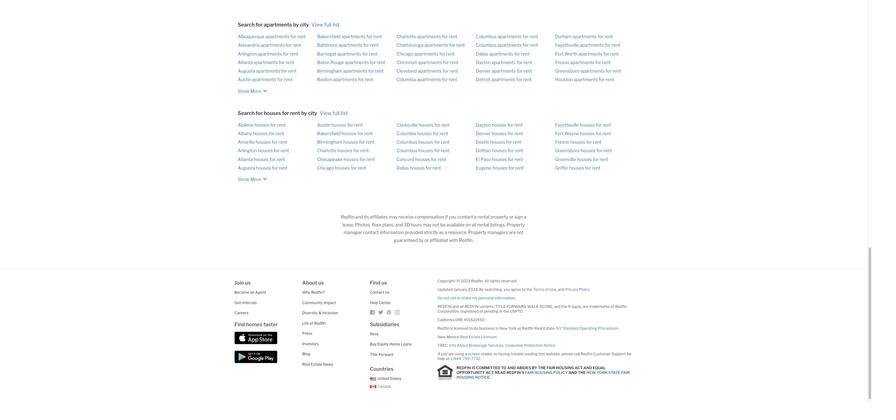Task type: vqa. For each thing, say whether or not it's contained in the screenshot.
Bakersfield houses for rent LINK
yes



Task type: locate. For each thing, give the bounding box(es) containing it.
mexico
[[447, 335, 460, 340]]

1 horizontal spatial us
[[318, 280, 324, 286]]

information up title
[[495, 296, 515, 301]]

atlanta down alexandria
[[238, 60, 253, 65]]

or inside if you are using a screen reader, or having trouble reading this website, please call redfin customer support for help at
[[494, 352, 498, 357]]

1 us from the left
[[245, 280, 251, 286]]

apartments down denver apartments for rent on the right top
[[492, 77, 516, 82]]

1 arlington from the top
[[238, 51, 257, 56]]

for inside if you are using a screen reader, or having trouble reading this website, please call redfin customer support for help at
[[627, 352, 632, 357]]

apartments down alexandria apartments for rent link
[[258, 51, 282, 56]]

. down agree
[[515, 296, 516, 301]]

apartments for arlington apartments for rent link
[[258, 51, 282, 56]]

1 show more from the top
[[238, 88, 261, 94]]

for for fresno houses for rent "link" at the top of the page
[[587, 139, 592, 145]]

housing inside new york state fair housing notice
[[457, 375, 475, 380]]

do
[[438, 296, 443, 301]]

for for "austin apartments for rent" link
[[277, 77, 283, 82]]

real
[[535, 326, 543, 331], [460, 335, 468, 340], [302, 362, 310, 367]]

2 horizontal spatial by
[[419, 238, 424, 243]]

rent for dallas apartments for rent link
[[521, 51, 530, 56]]

show more for search for apartments by city view full list
[[238, 88, 261, 94]]

apartments for fayetteville apartments for rent link
[[580, 42, 604, 48]]

equity
[[378, 342, 389, 347]]

dayton up detroit
[[476, 60, 491, 65]]

rent for eugene houses for rent link
[[516, 165, 524, 171]]

are left using
[[449, 352, 454, 357]]

1-844-759-7732 .
[[451, 357, 482, 361]]

amarillo
[[238, 139, 255, 145]]

2 atlanta from the top
[[238, 157, 253, 162]]

the right by
[[538, 366, 546, 370]]

fort wayne houses for rent link
[[556, 131, 611, 136]]

1 vertical spatial are
[[583, 304, 589, 309]]

rent for boston apartments for rent link
[[365, 77, 374, 82]]

information inside redfin and its affiliates may receive compensation if you contact a rental property or sign a lease. photos, floor plans, and 3d tours may not be available on all rental listings. property manager contact information provided strictly as a resource. property managers are not guaranteed by or affiliated with redfin.
[[380, 230, 404, 235]]

0 vertical spatial find
[[370, 280, 381, 286]]

view up austin houses for rent
[[320, 110, 332, 116]]

apartments up fayetteville apartments for rent link
[[573, 34, 597, 39]]

and
[[356, 214, 363, 220], [396, 222, 403, 227], [558, 287, 565, 292], [453, 304, 459, 309], [554, 304, 561, 309]]

find homes faster
[[235, 322, 278, 328]]

1 show more link from the top
[[238, 85, 269, 95]]

1 vertical spatial fresno
[[556, 139, 570, 145]]

1 horizontal spatial austin
[[317, 122, 331, 128]]

referrals
[[242, 301, 257, 305]]

0 horizontal spatial not
[[433, 222, 440, 227]]

rent for austin houses for rent link
[[354, 122, 363, 128]]

apartments for boston apartments for rent link
[[333, 77, 357, 82]]

chicago up cincinnati
[[397, 51, 414, 56]]

1 vertical spatial fayetteville
[[556, 122, 579, 128]]

arlington down amarillo
[[238, 148, 257, 153]]

columbia houses for rent link
[[397, 131, 448, 136]]

2023:
[[468, 287, 479, 292]]

us up redfin?
[[318, 280, 324, 286]]

rent for second "columbus houses for rent" link from the bottom
[[441, 139, 450, 145]]

houses up "greenville houses for rent" link
[[581, 148, 596, 153]]

or right the sell
[[457, 296, 461, 301]]

in right business at the right bottom of the page
[[496, 326, 499, 331]]

1 columbia from the top
[[397, 77, 416, 82]]

join
[[235, 280, 244, 286]]

2 arlington from the top
[[238, 148, 257, 153]]

1 vertical spatial redfin.
[[471, 279, 484, 284]]

atlanta
[[238, 60, 253, 65], [238, 157, 253, 162]]

houses for griffin houses for rent link
[[570, 165, 584, 171]]

1 vertical spatial columbia
[[397, 131, 416, 136]]

redfin inside redfin is committed to and abides by the fair housing act and equal opportunity act. read redfin's
[[457, 366, 471, 370]]

charlotte
[[397, 34, 416, 39], [317, 148, 337, 153]]

apartments down atlanta apartments for rent link
[[256, 68, 280, 74]]

birmingham up charlotte houses for rent link
[[317, 139, 343, 145]]

2 dayton from the top
[[476, 122, 491, 128]]

chicago for chicago apartments for rent
[[397, 51, 414, 56]]

baltimore apartments for rent link
[[317, 42, 379, 48]]

available
[[447, 222, 465, 227]]

columbus houses for rent link down columbia houses for rent
[[397, 139, 450, 145]]

more down "austin apartments for rent" link
[[250, 88, 261, 94]]

apartments for albuquerque apartments for rent link
[[266, 34, 290, 39]]

houses for 'bakersfield houses for rent' link
[[342, 131, 357, 136]]

1 horizontal spatial property
[[507, 222, 525, 227]]

are inside redfin and all redfin variants, title forward, walk score, and the r logos, are trademarks of redfin corporation, registered or pending in the uspto.
[[583, 304, 589, 309]]

why
[[302, 290, 311, 295]]

show more down "austin apartments for rent" link
[[238, 88, 261, 94]]

houses down charlotte houses for rent
[[344, 157, 359, 162]]

download the redfin app on the apple app store image
[[235, 332, 278, 344]]

are right logos,
[[583, 304, 589, 309]]

2 columbus houses for rent link from the top
[[397, 148, 450, 153]]

the left new
[[578, 370, 586, 375]]

equal housing opportunity image
[[438, 365, 453, 380]]

houses down dayton houses for rent link in the right of the page
[[492, 131, 507, 136]]

redfin instagram image
[[395, 310, 400, 315]]

more down augusta houses for rent link
[[250, 177, 261, 182]]

0 vertical spatial in
[[500, 309, 503, 314]]

0 horizontal spatial contact
[[363, 230, 379, 235]]

info
[[449, 343, 456, 348]]

1 horizontal spatial are
[[509, 230, 516, 235]]

for for birmingham apartments for rent 'link'
[[368, 68, 374, 74]]

2 show more link from the top
[[238, 174, 269, 183]]

columbus up concord
[[397, 148, 418, 153]]

for for albuquerque apartments for rent link
[[291, 34, 296, 39]]

rent for baltimore apartments for rent link
[[370, 42, 379, 48]]

austin up 'bakersfield houses for rent' link
[[317, 122, 331, 128]]

0 vertical spatial arlington
[[238, 51, 257, 56]]

augusta down atlanta houses for rent link
[[238, 165, 255, 171]]

redfin left is
[[438, 326, 450, 331]]

1 horizontal spatial the
[[527, 287, 533, 292]]

if you are using a screen reader, or having trouble reading this website, please call redfin customer support for help at
[[438, 352, 632, 361]]

0 vertical spatial by
[[293, 22, 299, 28]]

houses for the chicago houses for rent 'link'
[[335, 165, 350, 171]]

apartments for "barnegat apartments for rent" link
[[337, 51, 362, 56]]

using
[[455, 352, 465, 357]]

as inside redfin and its affiliates may receive compensation if you contact a rental property or sign a lease. photos, floor plans, and 3d tours may not be available on all rental listings. property manager contact information provided strictly as a resource. property managers are not guaranteed by or affiliated with redfin.
[[439, 230, 444, 235]]

2 more from the top
[[250, 177, 261, 182]]

0 vertical spatial contact
[[458, 214, 473, 220]]

chattanooga apartments for rent link
[[397, 42, 465, 48]]

redfin inside if you are using a screen reader, or having trouble reading this website, please call redfin customer support for help at
[[581, 352, 593, 357]]

0 horizontal spatial may
[[389, 214, 398, 220]]

1 horizontal spatial you
[[449, 214, 457, 220]]

at inside if you are using a screen reader, or having trouble reading this website, please call redfin customer support for help at
[[446, 357, 450, 361]]

canadian flag image
[[370, 386, 376, 389]]

apartments down greensboro apartments for rent link
[[574, 77, 598, 82]]

apartments for atlanta apartments for rent link
[[254, 60, 278, 65]]

chicago apartments for rent link
[[397, 51, 455, 56]]

a
[[474, 214, 477, 220], [524, 214, 527, 220], [445, 230, 447, 235], [465, 352, 467, 357]]

0 vertical spatial augusta
[[238, 68, 255, 74]]

arlington for arlington houses for rent
[[238, 148, 257, 153]]

tours
[[411, 222, 422, 227]]

denver for denver houses for rent
[[476, 131, 491, 136]]

agree
[[511, 287, 521, 292]]

new left york
[[500, 326, 508, 331]]

apartments for alexandria apartments for rent link
[[261, 42, 285, 48]]

1 vertical spatial estate
[[311, 362, 323, 367]]

charlotte up the chattanooga
[[397, 34, 416, 39]]

show more link down "austin apartments for rent" link
[[238, 85, 269, 95]]

rent for atlanta apartments for rent link
[[286, 60, 294, 65]]

fresno down wayne
[[556, 139, 570, 145]]

austin apartments for rent
[[238, 77, 293, 82]]

0 vertical spatial dallas
[[476, 51, 489, 56]]

loans
[[401, 342, 412, 347]]

0 vertical spatial fayetteville
[[556, 42, 579, 48]]

dayton for dayton houses for rent
[[476, 122, 491, 128]]

2 bakersfield from the top
[[317, 131, 341, 136]]

are inside if you are using a screen reader, or having trouble reading this website, please call redfin customer support for help at
[[449, 352, 454, 357]]

are inside redfin and its affiliates may receive compensation if you contact a rental property or sign a lease. photos, floor plans, and 3d tours may not be available on all rental listings. property manager contact information provided strictly as a resource. property managers are not guaranteed by or affiliated with redfin.
[[509, 230, 516, 235]]

boston
[[317, 77, 332, 82]]

about up why
[[302, 280, 317, 286]]

rent for griffin houses for rent link
[[592, 165, 601, 171]]

redfin and its affiliates may receive compensation if you contact a rental property or sign a lease. photos, floor plans, and 3d tours may not be available on all rental listings. property manager contact information provided strictly as a resource. property managers are not guaranteed by or affiliated with redfin.
[[341, 214, 527, 243]]

chattanooga apartments for rent
[[397, 42, 465, 48]]

1-
[[451, 357, 454, 361]]

redfin right york
[[522, 326, 534, 331]]

columbus
[[476, 34, 497, 39], [476, 42, 497, 48], [397, 139, 418, 145], [397, 148, 418, 153]]

0 vertical spatial of
[[545, 287, 549, 292]]

durham apartments for rent link
[[556, 34, 613, 39]]

2 search from the top
[[238, 110, 255, 116]]

rent for dayton apartments for rent link
[[524, 60, 532, 65]]

by inside redfin and its affiliates may receive compensation if you contact a rental property or sign a lease. photos, floor plans, and 3d tours may not be available on all rental listings. property manager contact information provided strictly as a resource. property managers are not guaranteed by or affiliated with redfin.
[[419, 238, 424, 243]]

if
[[445, 214, 448, 220]]

1 horizontal spatial real
[[460, 335, 468, 340]]

2 show more from the top
[[238, 177, 261, 182]]

2 fresno from the top
[[556, 139, 570, 145]]

view up baltimore
[[312, 22, 323, 28]]

may
[[389, 214, 398, 220], [423, 222, 432, 227]]

1 horizontal spatial not
[[444, 296, 450, 301]]

2 greensboro from the top
[[556, 148, 580, 153]]

estate left the news
[[311, 362, 323, 367]]

0 horizontal spatial the
[[504, 309, 509, 314]]

1 vertical spatial columbus houses for rent link
[[397, 148, 450, 153]]

1 search from the top
[[238, 22, 255, 28]]

0 vertical spatial columbus houses for rent link
[[397, 139, 450, 145]]

1 horizontal spatial by
[[301, 110, 307, 116]]

1 more from the top
[[250, 88, 261, 94]]

2 fort from the top
[[556, 131, 564, 136]]

0 vertical spatial austin
[[238, 77, 251, 82]]

investors button
[[302, 342, 319, 346]]

rental left property
[[478, 214, 490, 220]]

2 augusta from the top
[[238, 165, 255, 171]]

rent for the detroit apartments for rent link
[[524, 77, 532, 82]]

show more link for houses
[[238, 174, 269, 183]]

1 dayton from the top
[[476, 60, 491, 65]]

2 horizontal spatial are
[[583, 304, 589, 309]]

rent for the charlotte apartments for rent link on the top of page
[[449, 34, 458, 39]]

not right do
[[444, 296, 450, 301]]

apartments for baltimore apartments for rent link
[[338, 42, 363, 48]]

for for dallas apartments for rent link
[[515, 51, 520, 56]]

.
[[590, 287, 591, 292], [515, 296, 516, 301], [481, 357, 482, 361], [490, 375, 491, 380]]

us flag image
[[370, 378, 376, 381]]

baton rouge apartments for rent
[[317, 60, 386, 65]]

1 vertical spatial columbus houses for rent
[[397, 148, 450, 153]]

1 vertical spatial not
[[517, 230, 524, 235]]

for for augusta apartments for rent link
[[281, 68, 287, 74]]

or inside redfin and all redfin variants, title forward, walk score, and the r logos, are trademarks of redfin corporation, registered or pending in the uspto.
[[480, 309, 484, 314]]

1 horizontal spatial estate
[[469, 335, 481, 340]]

brokerage
[[469, 343, 488, 348]]

2 fayetteville from the top
[[556, 122, 579, 128]]

0 vertical spatial show more link
[[238, 85, 269, 95]]

privacy
[[566, 287, 579, 292]]

search up albuquerque
[[238, 22, 255, 28]]

for for dothan houses for rent link
[[508, 148, 514, 153]]

1 vertical spatial new
[[438, 335, 446, 340]]

columbus apartments for rent link up dallas apartments for rent
[[476, 42, 538, 48]]

chicago apartments for rent
[[397, 51, 455, 56]]

arlington houses for rent link
[[238, 148, 289, 153]]

1 vertical spatial atlanta
[[238, 157, 253, 162]]

apartments down the cleveland apartments for rent
[[417, 77, 441, 82]]

rent for 'dallas houses for rent' link
[[433, 165, 441, 171]]

1 vertical spatial may
[[423, 222, 432, 227]]

bakersfield apartments for rent link
[[317, 34, 382, 39]]

1 vertical spatial rental
[[477, 222, 489, 227]]

for for denver apartments for rent link
[[517, 68, 523, 74]]

apartments down cincinnati apartments for rent
[[418, 68, 442, 74]]

search up "abilene"
[[238, 110, 255, 116]]

1 horizontal spatial new
[[500, 326, 508, 331]]

houses up birmingham houses for rent link
[[342, 131, 357, 136]]

1 birmingham from the top
[[317, 68, 343, 74]]

for for the charlotte apartments for rent link on the top of page
[[442, 34, 448, 39]]

1 vertical spatial ,
[[504, 343, 504, 348]]

us
[[385, 290, 390, 295]]

1 columbus houses for rent from the top
[[397, 139, 450, 145]]

to left do at the right bottom of the page
[[470, 326, 473, 331]]

houses down chesapeake houses for rent
[[335, 165, 350, 171]]

redfin. down resource.
[[459, 238, 474, 243]]

apartments for cincinnati apartments for rent link
[[418, 60, 442, 65]]

columbus houses for rent up concord houses for rent
[[397, 148, 450, 153]]

0 vertical spatial show
[[238, 88, 250, 94]]

fresno down worth
[[556, 60, 570, 65]]

1 vertical spatial charlotte
[[317, 148, 337, 153]]

redfin down do
[[438, 304, 452, 309]]

houses down amarillo houses for rent 'link'
[[258, 148, 273, 153]]

houses for destin houses for rent link at the top right
[[491, 139, 505, 145]]

houses down 'bakersfield houses for rent' link
[[343, 139, 358, 145]]

0 horizontal spatial of
[[545, 287, 549, 292]]

apartments up baltimore apartments for rent
[[342, 34, 366, 39]]

do not sell or share my personal information link
[[438, 296, 515, 301]]

eugene houses for rent
[[476, 165, 524, 171]]

1 columbus apartments for rent link from the top
[[476, 34, 538, 39]]

0 vertical spatial view
[[312, 22, 323, 28]]

apartments down baton rouge apartments for rent link
[[343, 68, 368, 74]]

redfin right "call"
[[581, 352, 593, 357]]

austin apartments for rent link
[[238, 77, 293, 82]]

1 fayetteville from the top
[[556, 42, 579, 48]]

2 show from the top
[[238, 177, 250, 182]]

real down licensed
[[460, 335, 468, 340]]

3 us from the left
[[382, 280, 387, 286]]

for for concord houses for rent link
[[431, 157, 437, 162]]

0 horizontal spatial find
[[235, 322, 245, 328]]

2 us from the left
[[318, 280, 324, 286]]

0 horizontal spatial to
[[470, 326, 473, 331]]

1 horizontal spatial as
[[518, 326, 522, 331]]

0 horizontal spatial real
[[302, 362, 310, 367]]

for for greensboro apartments for rent link
[[606, 68, 612, 74]]

greensboro for greensboro apartments for rent
[[556, 68, 580, 74]]

rent for fresno apartments for rent link
[[603, 60, 611, 65]]

0 vertical spatial property
[[507, 222, 525, 227]]

houses up concord houses for rent
[[419, 148, 433, 153]]

fayetteville apartments for rent link
[[556, 42, 621, 48]]

columbus apartments for rent
[[476, 34, 538, 39], [476, 42, 538, 48]]

show more link down augusta houses for rent link
[[238, 174, 269, 183]]

may up plans,
[[389, 214, 398, 220]]

abilene houses for rent
[[238, 122, 286, 128]]

and right act
[[584, 366, 592, 370]]

1 horizontal spatial to
[[522, 287, 526, 292]]

houses down abilene houses for rent link
[[253, 131, 268, 136]]

bakersfield houses for rent
[[317, 131, 373, 136]]

the left uspto.
[[504, 309, 509, 314]]

fresno apartments for rent link
[[556, 60, 611, 65]]

united
[[378, 377, 389, 381]]

2 denver from the top
[[476, 131, 491, 136]]

houses up denver houses for rent
[[492, 122, 507, 128]]

atlanta for atlanta apartments for rent
[[238, 60, 253, 65]]

all
[[485, 279, 489, 284]]

0 vertical spatial show more
[[238, 88, 261, 94]]

canada link
[[370, 384, 391, 389]]

show more
[[238, 88, 261, 94], [238, 177, 261, 182]]

1 vertical spatial dayton
[[476, 122, 491, 128]]

1 vertical spatial bakersfield
[[317, 131, 341, 136]]

apartments for fresno apartments for rent link
[[571, 60, 595, 65]]

houses for charlotte houses for rent link
[[338, 148, 353, 153]]

0 vertical spatial estate
[[469, 335, 481, 340]]

fresno houses for rent link
[[556, 139, 602, 145]]

1 horizontal spatial information
[[495, 296, 515, 301]]

redfin's
[[507, 370, 525, 375]]

rent for fayetteville apartments for rent link
[[612, 42, 621, 48]]

1 horizontal spatial of
[[611, 304, 615, 309]]

new york state fair housing notice
[[457, 370, 630, 380]]

rent for "greenville houses for rent" link
[[600, 157, 609, 162]]

0 vertical spatial columbia
[[397, 77, 416, 82]]

apartments down albuquerque apartments for rent
[[261, 42, 285, 48]]

denver houses for rent link
[[476, 131, 523, 136]]

all down share
[[460, 304, 464, 309]]

, up having
[[504, 343, 504, 348]]

1 greensboro from the top
[[556, 68, 580, 74]]

0 vertical spatial bakersfield
[[317, 34, 341, 39]]

alexandria apartments for rent link
[[238, 42, 301, 48]]

augusta for augusta apartments for rent
[[238, 68, 255, 74]]

apartments for houston apartments for rent link
[[574, 77, 598, 82]]

1 horizontal spatial chicago
[[397, 51, 414, 56]]

bakersfield for bakersfield houses for rent
[[317, 131, 341, 136]]

fresno for fresno apartments for rent
[[556, 60, 570, 65]]

charlotte houses for rent link
[[317, 148, 369, 153]]

for for the detroit apartments for rent link
[[517, 77, 523, 82]]

1 show from the top
[[238, 88, 250, 94]]

for for charlotte houses for rent link
[[354, 148, 360, 153]]

show more down augusta houses for rent link
[[238, 177, 261, 182]]

0 horizontal spatial ,
[[504, 343, 504, 348]]

1 fort from the top
[[556, 51, 564, 56]]

you inside if you are using a screen reader, or having trouble reading this website, please call redfin customer support for help at
[[441, 352, 448, 357]]

1 vertical spatial full
[[333, 110, 340, 116]]

abilene houses for rent link
[[238, 122, 286, 128]]

1 augusta from the top
[[238, 68, 255, 74]]

arlington
[[238, 51, 257, 56], [238, 148, 257, 153]]

redfin facebook image
[[370, 310, 375, 315]]

1 vertical spatial austin
[[317, 122, 331, 128]]

redfin inside redfin and its affiliates may receive compensation if you contact a rental property or sign a lease. photos, floor plans, and 3d tours may not be available on all rental listings. property manager contact information provided strictly as a resource. property managers are not guaranteed by or affiliated with redfin.
[[341, 214, 355, 220]]

2 columbus apartments for rent from the top
[[476, 42, 538, 48]]

1 atlanta from the top
[[238, 60, 253, 65]]

not left be
[[433, 222, 440, 227]]

1 vertical spatial show more link
[[238, 174, 269, 183]]

real down blog button
[[302, 362, 310, 367]]

for for fayetteville apartments for rent link
[[605, 42, 611, 48]]

barnegat apartments for rent
[[317, 51, 378, 56]]

0 horizontal spatial are
[[449, 352, 454, 357]]

apartments for chattanooga apartments for rent link
[[425, 42, 449, 48]]

baltimore apartments for rent
[[317, 42, 379, 48]]

redfin for and
[[438, 304, 452, 309]]

houses for 2nd "columbus houses for rent" link from the top
[[419, 148, 433, 153]]

0 vertical spatial are
[[509, 230, 516, 235]]

fort
[[556, 51, 564, 56], [556, 131, 564, 136]]

1 vertical spatial show
[[238, 177, 250, 182]]

1 vertical spatial greensboro
[[556, 148, 580, 153]]

rent for chesapeake houses for rent link
[[367, 157, 375, 162]]

, left privacy
[[557, 287, 557, 292]]

for for boston apartments for rent link
[[358, 77, 364, 82]]

houses up fort wayne houses for rent link
[[580, 122, 595, 128]]

1 horizontal spatial about
[[457, 343, 468, 348]]

2 vertical spatial you
[[441, 352, 448, 357]]

wayne
[[565, 131, 579, 136]]

clarksville
[[397, 122, 418, 128]]

houses for abilene houses for rent link
[[255, 122, 269, 128]]

policy
[[580, 287, 590, 292]]

or
[[510, 214, 514, 220], [425, 238, 429, 243], [457, 296, 461, 301], [480, 309, 484, 314], [494, 352, 498, 357]]

birmingham up boston
[[317, 68, 343, 74]]

2 horizontal spatial us
[[382, 280, 387, 286]]

denver for denver apartments for rent
[[476, 68, 491, 74]]

trec: info about brokerage services , consumer protection notice
[[438, 343, 556, 348]]

apartments
[[264, 22, 292, 28], [266, 34, 290, 39], [342, 34, 366, 39], [417, 34, 441, 39], [498, 34, 522, 39], [573, 34, 597, 39], [261, 42, 285, 48], [338, 42, 363, 48], [425, 42, 449, 48], [498, 42, 522, 48], [580, 42, 604, 48], [258, 51, 282, 56], [337, 51, 362, 56], [415, 51, 439, 56], [490, 51, 514, 56], [579, 51, 603, 56], [254, 60, 278, 65], [345, 60, 369, 65], [418, 60, 442, 65], [492, 60, 516, 65], [571, 60, 595, 65], [256, 68, 280, 74], [343, 68, 368, 74], [418, 68, 442, 74], [492, 68, 516, 74], [581, 68, 605, 74], [252, 77, 276, 82], [333, 77, 357, 82], [417, 77, 441, 82], [492, 77, 516, 82], [574, 77, 598, 82]]

download the redfin app from the google play store image
[[235, 351, 278, 364]]

bakersfield up baltimore
[[317, 34, 341, 39]]

columbia for columbia apartments for rent
[[397, 77, 416, 82]]

for for baltimore apartments for rent link
[[363, 42, 369, 48]]

houses up el paso houses for rent link
[[492, 148, 507, 153]]

apartments up cincinnati apartments for rent
[[415, 51, 439, 56]]

of left use
[[545, 287, 549, 292]]

baton
[[317, 60, 330, 65]]

atlanta down amarillo
[[238, 157, 253, 162]]

list up bakersfield apartments for rent
[[333, 22, 340, 28]]

show down augusta houses for rent link
[[238, 177, 250, 182]]

greensboro
[[556, 68, 580, 74], [556, 148, 580, 153]]

2 vertical spatial are
[[449, 352, 454, 357]]

apartments for denver apartments for rent link
[[492, 68, 516, 74]]

for for abilene houses for rent link
[[270, 122, 276, 128]]

2 horizontal spatial fair
[[622, 370, 630, 375]]

arlington apartments for rent
[[238, 51, 298, 56]]

apartments up dayton apartments for rent link
[[490, 51, 514, 56]]

charlotte houses for rent
[[317, 148, 369, 153]]

albany houses for rent link
[[238, 131, 284, 136]]

1 bakersfield from the top
[[317, 34, 341, 39]]

for for atlanta houses for rent link
[[270, 157, 276, 162]]

1 horizontal spatial ,
[[557, 287, 557, 292]]

1 denver from the top
[[476, 68, 491, 74]]

rent for alexandria apartments for rent link
[[293, 42, 301, 48]]

atlanta houses for rent link
[[238, 157, 285, 162]]

2 birmingham from the top
[[317, 139, 343, 145]]

rent for 2nd "columbus houses for rent" link from the top
[[441, 148, 450, 153]]

0 vertical spatial may
[[389, 214, 398, 220]]

0 vertical spatial all
[[472, 222, 477, 227]]

0 vertical spatial search
[[238, 22, 255, 28]]

greensboro up greenville
[[556, 148, 580, 153]]

1 horizontal spatial in
[[500, 309, 503, 314]]

2 columbia from the top
[[397, 131, 416, 136]]

apartments up dallas apartments for rent
[[498, 42, 522, 48]]

contact down floor on the bottom of the page
[[363, 230, 379, 235]]

houses for second "columbus houses for rent" link from the bottom
[[419, 139, 433, 145]]

0 vertical spatial denver
[[476, 68, 491, 74]]

. right "screen"
[[481, 357, 482, 361]]

houses down fort wayne houses for rent
[[571, 139, 586, 145]]

rent for abilene houses for rent link
[[277, 122, 286, 128]]

abides
[[517, 366, 531, 370]]

at left 1-
[[446, 357, 450, 361]]

provided
[[405, 230, 423, 235]]

rental left listings.
[[477, 222, 489, 227]]

1 fresno from the top
[[556, 60, 570, 65]]

0 vertical spatial charlotte
[[397, 34, 416, 39]]

rent for fayetteville houses for rent link
[[603, 122, 611, 128]]

0 horizontal spatial the
[[538, 366, 546, 370]]

1 columbus houses for rent link from the top
[[397, 139, 450, 145]]

denver up detroit
[[476, 68, 491, 74]]

list up austin houses for rent link
[[341, 110, 348, 116]]

1 vertical spatial about
[[457, 343, 468, 348]]

houses for amarillo houses for rent 'link'
[[256, 139, 271, 145]]

0 vertical spatial atlanta
[[238, 60, 253, 65]]

2 columbus houses for rent from the top
[[397, 148, 450, 153]]

&
[[319, 311, 322, 316]]

houses for albany houses for rent link
[[253, 131, 268, 136]]

1 vertical spatial columbus apartments for rent
[[476, 42, 538, 48]]

redfin. inside redfin and its affiliates may receive compensation if you contact a rental property or sign a lease. photos, floor plans, and 3d tours may not be available on all rental listings. property manager contact information provided strictly as a resource. property managers are not guaranteed by or affiliated with redfin.
[[459, 238, 474, 243]]

apartments down augusta apartments for rent
[[252, 77, 276, 82]]



Task type: describe. For each thing, give the bounding box(es) containing it.
dallas apartments for rent
[[476, 51, 530, 56]]

. right privacy
[[590, 287, 591, 292]]

apartments up albuquerque apartments for rent link
[[264, 22, 292, 28]]

opportunity
[[457, 370, 485, 375]]

for for "barnegat apartments for rent" link
[[362, 51, 368, 56]]

a inside if you are using a screen reader, or having trouble reading this website, please call redfin customer support for help at
[[465, 352, 467, 357]]

copyright: © 2023 redfin. all rights reserved.
[[438, 279, 518, 284]]

in inside redfin and all redfin variants, title forward, walk score, and the r logos, are trademarks of redfin corporation, registered or pending in the uspto.
[[500, 309, 503, 314]]

us for find us
[[382, 280, 387, 286]]

albuquerque
[[238, 34, 265, 39]]

2 columbus apartments for rent link from the top
[[476, 42, 538, 48]]

for for amarillo houses for rent 'link'
[[272, 139, 278, 145]]

for for fayetteville houses for rent link
[[596, 122, 602, 128]]

rent for destin houses for rent link at the top right
[[513, 139, 522, 145]]

charlotte for charlotte apartments for rent
[[397, 34, 416, 39]]

or left sign
[[510, 214, 514, 220]]

for for "greenville houses for rent" link
[[593, 157, 599, 162]]

contact us button
[[370, 290, 390, 295]]

columbus up dallas apartments for rent
[[476, 42, 497, 48]]

columbus up dallas apartments for rent link
[[476, 34, 497, 39]]

become an agent button
[[235, 290, 266, 295]]

for for birmingham houses for rent link
[[359, 139, 365, 145]]

houses for concord houses for rent link
[[415, 157, 430, 162]]

houses for fresno houses for rent "link" at the top of the page
[[571, 139, 586, 145]]

rent for the chicago houses for rent 'link'
[[358, 165, 366, 171]]

1 vertical spatial you
[[504, 287, 510, 292]]

and right score,
[[554, 304, 561, 309]]

for for destin houses for rent link at the top right
[[506, 139, 512, 145]]

rent for greensboro apartments for rent link
[[613, 68, 621, 74]]

houses for arlington houses for rent link
[[258, 148, 273, 153]]

alexandria
[[238, 42, 260, 48]]

1-844-759-7732 link
[[451, 357, 481, 361]]

0 horizontal spatial fair
[[525, 370, 534, 375]]

for for 2nd "columbus houses for rent" link from the top
[[434, 148, 440, 153]]

apartments for second columbus apartments for rent link from the bottom of the page
[[498, 34, 522, 39]]

ny standard operating procedures link
[[557, 326, 619, 331]]

0 vertical spatial rental
[[478, 214, 490, 220]]

rent for augusta apartments for rent link
[[288, 68, 297, 74]]

rent for columbia apartments for rent "link"
[[449, 77, 458, 82]]

bakersfield apartments for rent
[[317, 34, 382, 39]]

boston apartments for rent link
[[317, 77, 374, 82]]

for for the denver houses for rent link
[[508, 131, 514, 136]]

redfin down my
[[465, 304, 479, 309]]

apartments for 2nd columbus apartments for rent link from the top
[[498, 42, 522, 48]]

dothan houses for rent
[[476, 148, 523, 153]]

strictly
[[424, 230, 438, 235]]

©
[[457, 279, 460, 284]]

1 horizontal spatial housing
[[535, 370, 553, 375]]

greensboro apartments for rent link
[[556, 68, 621, 74]]

rent for charlotte houses for rent link
[[360, 148, 369, 153]]

life
[[302, 321, 309, 326]]

business
[[479, 326, 495, 331]]

for for arlington apartments for rent link
[[283, 51, 289, 56]]

2 vertical spatial real
[[302, 362, 310, 367]]

rent for chattanooga apartments for rent link
[[457, 42, 465, 48]]

cleveland
[[397, 68, 417, 74]]

standard
[[563, 326, 579, 331]]

1 horizontal spatial contact
[[458, 214, 473, 220]]

houses for 'dallas houses for rent' link
[[410, 165, 425, 171]]

all inside redfin and its affiliates may receive compensation if you contact a rental property or sign a lease. photos, floor plans, and 3d tours may not be available on all rental listings. property manager contact information provided strictly as a resource. property managers are not guaranteed by or affiliated with redfin.
[[472, 222, 477, 227]]

all inside redfin and all redfin variants, title forward, walk score, and the r logos, are trademarks of redfin corporation, registered or pending in the uspto.
[[460, 304, 464, 309]]

uspto.
[[510, 309, 524, 314]]

0 horizontal spatial list
[[333, 22, 340, 28]]

houses down dothan houses for rent link
[[492, 157, 507, 162]]

destin houses for rent
[[476, 139, 522, 145]]

houses down fayetteville houses for rent
[[580, 131, 595, 136]]

redfin for is
[[457, 366, 471, 370]]

rouge
[[331, 60, 344, 65]]

. down the committed
[[490, 375, 491, 380]]

cincinnati apartments for rent link
[[397, 60, 459, 65]]

houses for "greenville houses for rent" link
[[577, 157, 592, 162]]

austin for austin apartments for rent
[[238, 77, 251, 82]]

2 horizontal spatial the
[[562, 304, 568, 309]]

1 vertical spatial view
[[320, 110, 332, 116]]

0 vertical spatial city
[[300, 22, 309, 28]]

greenville houses for rent link
[[556, 157, 609, 162]]

1 horizontal spatial and
[[569, 370, 577, 375]]

a left property
[[474, 214, 477, 220]]

a right sign
[[524, 214, 527, 220]]

albany
[[238, 131, 252, 136]]

fayetteville houses for rent
[[556, 122, 611, 128]]

rent for arlington apartments for rent link
[[290, 51, 298, 56]]

rent for concord houses for rent link
[[438, 157, 447, 162]]

houses for the denver houses for rent link
[[492, 131, 507, 136]]

and left 3d
[[396, 222, 403, 227]]

careers button
[[235, 311, 249, 316]]

apartments up birmingham apartments for rent
[[345, 60, 369, 65]]

cincinnati
[[397, 60, 417, 65]]

rent.
[[370, 332, 379, 337]]

1 vertical spatial property
[[469, 230, 487, 235]]

albany houses for rent
[[238, 131, 284, 136]]

find for find homes faster
[[235, 322, 245, 328]]

redfin inside redfin and all redfin variants, title forward, walk score, and the r logos, are trademarks of redfin corporation, registered or pending in the uspto.
[[616, 304, 627, 309]]

augusta for augusta houses for rent
[[238, 165, 255, 171]]

houses for columbia houses for rent link
[[417, 131, 432, 136]]

search for search for houses for rent by city
[[238, 110, 255, 116]]

griffin houses for rent link
[[556, 165, 601, 171]]

housing inside redfin is committed to and abides by the fair housing act and equal opportunity act. read redfin's
[[556, 366, 574, 370]]

apartments for chicago apartments for rent link
[[415, 51, 439, 56]]

1 vertical spatial as
[[518, 326, 522, 331]]

griffin houses for rent
[[556, 165, 601, 171]]

more for apartments
[[250, 88, 261, 94]]

rent for durham apartments for rent link
[[605, 34, 613, 39]]

trouble
[[511, 352, 524, 357]]

1 horizontal spatial list
[[341, 110, 348, 116]]

durham
[[556, 34, 572, 39]]

for for 'bakersfield houses for rent' link
[[358, 131, 364, 136]]

for for chattanooga apartments for rent link
[[450, 42, 456, 48]]

greensboro apartments for rent
[[556, 68, 621, 74]]

for for atlanta apartments for rent link
[[279, 60, 285, 65]]

york
[[597, 370, 608, 375]]

rent for "barnegat apartments for rent" link
[[369, 51, 378, 56]]

info about brokerage services link
[[449, 343, 504, 348]]

rent for cleveland apartments for rent link
[[450, 68, 458, 74]]

2 horizontal spatial not
[[517, 230, 524, 235]]

2023
[[461, 279, 471, 284]]

compensation
[[415, 214, 444, 220]]

subsidiaries
[[370, 322, 400, 328]]

sign
[[515, 214, 523, 220]]

griffin
[[556, 165, 569, 171]]

for for houston apartments for rent link
[[599, 77, 605, 82]]

receive
[[399, 214, 414, 220]]

the inside redfin is committed to and abides by the fair housing act and equal opportunity act. read redfin's
[[538, 366, 546, 370]]

for for chicago apartments for rent link
[[440, 51, 446, 56]]

columbus houses for rent for second "columbus houses for rent" link from the bottom
[[397, 139, 450, 145]]

2 horizontal spatial and
[[584, 366, 592, 370]]

states
[[390, 377, 402, 381]]

rent for birmingham apartments for rent 'link'
[[375, 68, 384, 74]]

apartments down fayetteville apartments for rent
[[579, 51, 603, 56]]

for for austin houses for rent link
[[348, 122, 353, 128]]

0 horizontal spatial full
[[324, 22, 332, 28]]

home
[[390, 342, 400, 347]]

show more for search for houses for rent by city view full list
[[238, 177, 261, 182]]

show more link for apartments
[[238, 85, 269, 95]]

apartments for "austin apartments for rent" link
[[252, 77, 276, 82]]

and right use
[[558, 287, 565, 292]]

rent for augusta houses for rent link
[[279, 165, 288, 171]]

1 vertical spatial by
[[301, 110, 307, 116]]

plans,
[[383, 222, 395, 227]]

augusta houses for rent link
[[238, 165, 288, 171]]

houses for chesapeake houses for rent link
[[344, 157, 359, 162]]

augusta houses for rent
[[238, 165, 288, 171]]

fair inside new york state fair housing notice
[[622, 370, 630, 375]]

1 columbus apartments for rent from the top
[[476, 34, 538, 39]]

baltimore
[[317, 42, 338, 48]]

redfin pinterest image
[[387, 310, 392, 315]]

worth
[[565, 51, 578, 56]]

houses up abilene houses for rent link
[[264, 110, 281, 116]]

for for dayton houses for rent link in the right of the page
[[508, 122, 514, 128]]

rent for chicago apartments for rent link
[[446, 51, 455, 56]]

for for chesapeake houses for rent link
[[360, 157, 366, 162]]

columbus down clarksville
[[397, 139, 418, 145]]

apartments for dallas apartments for rent link
[[490, 51, 514, 56]]

3d
[[404, 222, 410, 227]]

do not sell or share my personal information .
[[438, 296, 516, 301]]

personal
[[479, 296, 494, 301]]

barnegat apartments for rent link
[[317, 51, 378, 56]]

denver houses for rent
[[476, 131, 523, 136]]

for for the bakersfield apartments for rent "link"
[[367, 34, 373, 39]]

redfin is licensed to do business in new york as redfin real estate. ny standard operating procedures
[[438, 326, 619, 331]]

updated
[[438, 287, 453, 292]]

charlotte for charlotte houses for rent
[[317, 148, 337, 153]]

1 vertical spatial in
[[496, 326, 499, 331]]

dre
[[456, 318, 463, 322]]

reserved.
[[501, 279, 518, 284]]

fresno apartments for rent
[[556, 60, 611, 65]]

fayetteville houses for rent link
[[556, 122, 611, 128]]

my
[[472, 296, 478, 301]]

services
[[488, 343, 504, 348]]

atlanta apartments for rent link
[[238, 60, 294, 65]]

1 horizontal spatial the
[[578, 370, 586, 375]]

apartments for cleveland apartments for rent link
[[418, 68, 442, 74]]

1 vertical spatial contact
[[363, 230, 379, 235]]

help
[[370, 301, 378, 305]]

you inside redfin and its affiliates may receive compensation if you contact a rental property or sign a lease. photos, floor plans, and 3d tours may not be available on all rental listings. property manager contact information provided strictly as a resource. property managers are not guaranteed by or affiliated with redfin.
[[449, 214, 457, 220]]

or down "strictly"
[[425, 238, 429, 243]]

customer
[[594, 352, 611, 357]]

cleveland apartments for rent
[[397, 68, 458, 74]]

pending
[[484, 309, 499, 314]]

and left its
[[356, 214, 363, 220]]

rent for columbia houses for rent link
[[440, 131, 448, 136]]

for for the chicago houses for rent 'link'
[[351, 165, 357, 171]]

find for find us
[[370, 280, 381, 286]]

apartments for dayton apartments for rent link
[[492, 60, 516, 65]]

chicago houses for rent link
[[317, 165, 366, 171]]

paso
[[481, 157, 491, 162]]

by
[[532, 366, 538, 370]]

houses for 'greensboro houses for rent' link
[[581, 148, 596, 153]]

rent for birmingham houses for rent link
[[366, 139, 375, 145]]

el
[[476, 157, 480, 162]]

austin houses for rent link
[[317, 122, 363, 128]]

for for 'dallas houses for rent' link
[[426, 165, 432, 171]]

houses for augusta houses for rent link
[[256, 165, 271, 171]]

is
[[450, 326, 453, 331]]

greensboro for greensboro houses for rent
[[556, 148, 580, 153]]

for for durham apartments for rent link
[[598, 34, 604, 39]]

notice
[[476, 375, 490, 380]]

us for about us
[[318, 280, 324, 286]]

a down be
[[445, 230, 447, 235]]

1 vertical spatial to
[[470, 326, 473, 331]]

1 horizontal spatial may
[[423, 222, 432, 227]]

countries
[[370, 366, 394, 372]]

2 vertical spatial not
[[444, 296, 450, 301]]

0 vertical spatial about
[[302, 280, 317, 286]]

and down the sell
[[453, 304, 459, 309]]

help center
[[370, 301, 391, 305]]

0 horizontal spatial and
[[508, 366, 516, 370]]

0 vertical spatial real
[[535, 326, 543, 331]]

apartments for columbia apartments for rent "link"
[[417, 77, 441, 82]]

for for cincinnati apartments for rent link
[[443, 60, 449, 65]]

1 horizontal spatial full
[[333, 110, 340, 116]]

why redfin? button
[[302, 290, 325, 295]]

fort wayne houses for rent
[[556, 131, 611, 136]]

0 horizontal spatial estate
[[311, 362, 323, 367]]

fair inside redfin is committed to and abides by the fair housing act and equal opportunity act. read redfin's
[[547, 366, 556, 370]]

diversity & inclusion
[[302, 311, 338, 316]]

eugene houses for rent link
[[476, 165, 524, 171]]

0 vertical spatial at
[[310, 321, 313, 326]]

redfin down &
[[314, 321, 326, 326]]

redfin twitter image
[[378, 310, 383, 315]]

of inside redfin and all redfin variants, title forward, walk score, and the r logos, are trademarks of redfin corporation, registered or pending in the uspto.
[[611, 304, 615, 309]]

0 vertical spatial not
[[433, 222, 440, 227]]

life at redfin button
[[302, 321, 326, 326]]

1 vertical spatial city
[[308, 110, 317, 116]]

houses for fayetteville houses for rent link
[[580, 122, 595, 128]]

by
[[480, 287, 484, 292]]

dayton houses for rent link
[[476, 122, 523, 128]]

title forward
[[370, 352, 393, 357]]

get referrals
[[235, 301, 257, 305]]

houses for dayton houses for rent link in the right of the page
[[492, 122, 507, 128]]

1 vertical spatial information
[[495, 296, 515, 301]]

press
[[302, 331, 312, 336]]

diversity & inclusion button
[[302, 311, 338, 316]]

0 vertical spatial ,
[[557, 287, 557, 292]]



